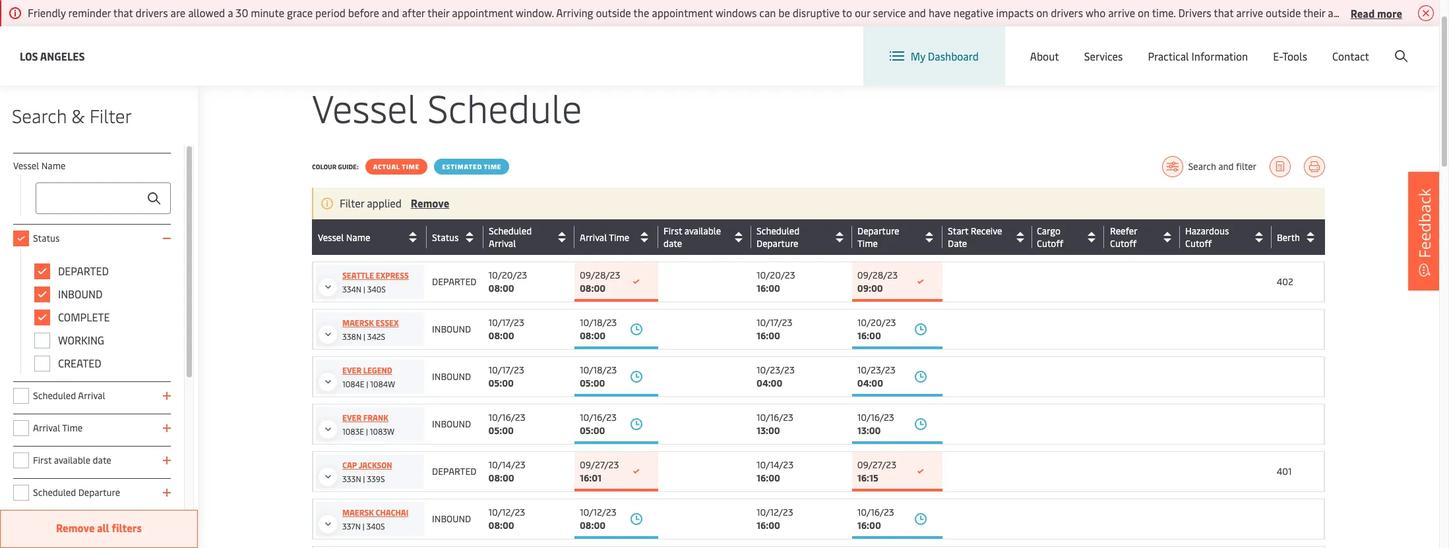 Task type: vqa. For each thing, say whether or not it's contained in the screenshot.


Task type: locate. For each thing, give the bounding box(es) containing it.
09/27/23 for 16:01
[[580, 459, 619, 472]]

that right drivers
[[1214, 5, 1234, 20]]

13:00 up 10/14/23 16:00
[[757, 425, 780, 437]]

departure time button for first reefer cutoff button from the right's cargo cutoff button
[[858, 225, 939, 250]]

e-
[[1273, 49, 1283, 63]]

scheduled for scheduled departure button corresponding to the departure time button for first reefer cutoff button from the right's cargo cutoff button
[[757, 225, 800, 238]]

appointment left window.
[[452, 5, 513, 20]]

10/16/23 05:00 down 10/18/23 05:00
[[580, 412, 617, 437]]

| inside the ever legend 1084e | 1084w
[[366, 379, 368, 390]]

10/17/23 08:00
[[489, 317, 524, 342]]

10/20/23 16:00 down 09:00 at the right of page
[[858, 317, 896, 342]]

impacts
[[996, 5, 1034, 20]]

10/20/23
[[489, 269, 527, 282], [757, 269, 795, 282], [858, 317, 896, 329]]

switch location button
[[1047, 38, 1143, 53]]

search for search and filter
[[1189, 160, 1216, 173]]

340s for inbound
[[366, 522, 385, 532]]

1 horizontal spatial 09/28/23
[[858, 269, 898, 282]]

inbound for 10/12/23 08:00
[[432, 513, 471, 526]]

2 10/23/23 04:00 from the left
[[858, 364, 896, 390]]

10/18/23
[[580, 317, 617, 329], [580, 364, 617, 377]]

2 ever from the top
[[342, 413, 362, 424]]

a
[[228, 5, 233, 20]]

status for scheduled arrival button related to first reefer cutoff button from the right's cargo cutoff button's vessel name button
[[432, 231, 459, 244]]

arrival
[[580, 231, 607, 244], [580, 231, 607, 244], [489, 238, 516, 250], [489, 238, 516, 250], [78, 390, 105, 402], [33, 422, 60, 435]]

10/14/23 for 16:00
[[757, 459, 794, 472]]

13:00 up 09/27/23 16:15
[[858, 425, 881, 437]]

2 hazardous cutoff from the left
[[1186, 225, 1229, 250]]

departed left 10/14/23 08:00
[[432, 466, 477, 478]]

1 time from the left
[[402, 162, 420, 172]]

16:00 for 10/20/23 16:00
[[757, 330, 780, 342]]

first
[[664, 225, 682, 238], [664, 225, 683, 238], [33, 455, 52, 467]]

0 vertical spatial 340s
[[367, 284, 386, 295]]

start receive date button for first reefer cutoff button from the right's cargo cutoff button
[[948, 225, 1029, 250]]

and left the after
[[382, 5, 399, 20]]

2 09/27/23 from the left
[[858, 459, 897, 472]]

10/12/23 08:00 down 10/14/23 08:00
[[489, 507, 525, 532]]

| right 334n
[[363, 284, 365, 295]]

| inside cap jackson 333n | 339s
[[363, 474, 365, 485]]

WORKING checkbox
[[34, 333, 50, 349]]

cargo cutoff
[[1037, 225, 1064, 250], [1037, 225, 1064, 250]]

outside left the
[[596, 5, 631, 20]]

scheduled departure button for cargo cutoff button related to second reefer cutoff button from the right's the departure time button
[[757, 225, 849, 250]]

1 09/28/23 from the left
[[580, 269, 620, 282]]

name for scheduled arrival button for cargo cutoff button related to second reefer cutoff button from the right's vessel name button
[[346, 231, 370, 244]]

arrive up menu
[[1236, 5, 1263, 20]]

date
[[948, 238, 967, 250], [948, 238, 967, 250]]

menu
[[1218, 39, 1245, 53]]

0 horizontal spatial outside
[[596, 5, 631, 20]]

| inside maersk chachai 337n | 340s
[[363, 522, 365, 532]]

10/20/23 up the 10/17/23 16:00
[[757, 269, 795, 282]]

2 hazardous cutoff button from the left
[[1186, 225, 1269, 250]]

filter right & on the top left of the page
[[89, 103, 132, 128]]

1 horizontal spatial 09/27/23
[[858, 459, 897, 472]]

16:00 inside the 10/17/23 16:00
[[757, 330, 780, 342]]

close alert image
[[1418, 5, 1434, 21]]

vessel name for scheduled arrival button for cargo cutoff button related to second reefer cutoff button from the right's vessel name button
[[318, 231, 370, 244]]

scheduled
[[489, 225, 532, 238], [489, 225, 532, 238], [757, 225, 800, 238], [757, 225, 800, 238], [33, 390, 76, 402], [33, 487, 76, 499]]

| left 342s
[[364, 332, 365, 342]]

2 10/14/23 from the left
[[757, 459, 794, 472]]

3 10/12/23 from the left
[[757, 507, 793, 519]]

1 horizontal spatial remove
[[411, 196, 449, 210]]

2 start from the left
[[948, 225, 969, 238]]

10/12/23 down 16:01
[[580, 507, 617, 519]]

1 vertical spatial remove
[[56, 521, 95, 536]]

2 berth from the left
[[1277, 231, 1300, 244]]

2 start receive date button from the left
[[948, 225, 1029, 250]]

scheduled arrival button for first reefer cutoff button from the right's cargo cutoff button
[[489, 225, 571, 250]]

1 10/18/23 from the top
[[580, 317, 617, 329]]

1 horizontal spatial their
[[1304, 5, 1326, 20]]

1 horizontal spatial search
[[1189, 160, 1216, 173]]

outside up "e-"
[[1266, 5, 1301, 20]]

departed for 10/14/23 08:00
[[432, 466, 477, 478]]

1 start receive date button from the left
[[948, 225, 1029, 250]]

after
[[402, 5, 425, 20]]

1 start receive date from the left
[[948, 225, 1002, 250]]

1 departure time from the left
[[858, 225, 899, 250]]

appointment up the create
[[1328, 5, 1389, 20]]

2 start receive date from the left
[[948, 225, 1002, 250]]

0 horizontal spatial filter
[[89, 103, 132, 128]]

339s
[[367, 474, 385, 485]]

scheduled departure button
[[757, 225, 849, 250], [757, 225, 849, 250]]

information
[[1192, 49, 1248, 63]]

1 hazardous from the left
[[1185, 225, 1229, 238]]

10/12/23 08:00 down 16:01
[[580, 507, 617, 532]]

first available date
[[664, 225, 721, 250], [664, 225, 721, 250], [33, 455, 111, 467]]

10/16/23 05:00 up 10/14/23 08:00
[[489, 412, 526, 437]]

start for cargo cutoff button related to second reefer cutoff button from the right
[[948, 225, 969, 238]]

feedback
[[1414, 189, 1436, 259]]

maersk up 338n
[[342, 318, 374, 329]]

ever inside ever frank 1083e | 1083w
[[342, 413, 362, 424]]

10/17/23
[[489, 317, 524, 329], [757, 317, 793, 329], [489, 364, 524, 377]]

hazardous cutoff button
[[1185, 225, 1268, 250], [1186, 225, 1269, 250]]

read
[[1351, 6, 1375, 20]]

0 vertical spatial 10/18/23
[[580, 317, 617, 329]]

0 horizontal spatial 10/14/23
[[489, 459, 526, 472]]

arrival time button for first available date button associated with scheduled departure button corresponding to the departure time button for first reefer cutoff button from the right's cargo cutoff button
[[580, 227, 655, 248]]

| inside ever frank 1083e | 1083w
[[366, 427, 368, 437]]

340s
[[367, 284, 386, 295], [366, 522, 385, 532]]

filter
[[89, 103, 132, 128], [340, 196, 364, 210]]

| right 1084e
[[366, 379, 368, 390]]

05:00 down the 10/18/23 08:00 on the bottom of the page
[[580, 377, 605, 390]]

3 appointment from the left
[[1328, 5, 1389, 20]]

receive for start receive date 'button' for first reefer cutoff button from the right's cargo cutoff button
[[971, 225, 1002, 238]]

0 horizontal spatial 10/12/23 08:00
[[489, 507, 525, 532]]

departure time button for cargo cutoff button related to second reefer cutoff button from the right
[[858, 225, 939, 250]]

340s inside maersk chachai 337n | 340s
[[366, 522, 385, 532]]

08:00 inside 10/20/23 08:00
[[489, 282, 514, 295]]

05:00 up 09/27/23 16:01
[[580, 425, 605, 437]]

scheduled arrival for scheduled arrival button for cargo cutoff button related to second reefer cutoff button from the right
[[489, 225, 532, 250]]

cargo cutoff button for second reefer cutoff button from the right
[[1037, 225, 1102, 250]]

legend
[[363, 365, 392, 376]]

arrive
[[1108, 5, 1135, 20], [1236, 5, 1263, 20]]

ever up 1084e
[[342, 365, 362, 376]]

cargo for first reefer cutoff button from the right's cargo cutoff button
[[1037, 225, 1061, 238]]

1 scheduled arrival button from the left
[[489, 225, 571, 250]]

1 their from the left
[[427, 5, 450, 20]]

10/16/23 13:00 up 09/27/23 16:15
[[858, 412, 894, 437]]

10/18/23 down the 10/18/23 08:00 on the bottom of the page
[[580, 364, 617, 377]]

1 horizontal spatial and
[[909, 5, 926, 20]]

arrive right "who"
[[1108, 5, 1135, 20]]

vessel
[[312, 81, 418, 133], [13, 160, 39, 172], [318, 231, 344, 244], [318, 231, 344, 244]]

| inside the seattle express 334n | 340s
[[363, 284, 365, 295]]

1 horizontal spatial 10/16/23 13:00
[[858, 412, 894, 437]]

1 horizontal spatial 10/23/23
[[858, 364, 896, 377]]

filters
[[112, 521, 142, 536]]

| right '337n'
[[363, 522, 365, 532]]

date for scheduled departure button corresponding to cargo cutoff button related to second reefer cutoff button from the right's the departure time button first available date button
[[664, 238, 682, 250]]

ever up 1083e
[[342, 413, 362, 424]]

global menu button
[[1156, 26, 1258, 66]]

0 horizontal spatial time
[[402, 162, 420, 172]]

ever
[[342, 365, 362, 376], [342, 413, 362, 424]]

16:00 inside 10/14/23 16:00
[[757, 472, 780, 485]]

1 reefer cutoff from the left
[[1110, 225, 1137, 250]]

1 horizontal spatial 10/14/23
[[757, 459, 794, 472]]

2 outside from the left
[[1266, 5, 1301, 20]]

receive
[[971, 225, 1002, 238], [971, 225, 1002, 238]]

10/16/23 up 09/27/23 16:15
[[858, 412, 894, 424]]

2 reefer cutoff from the left
[[1110, 225, 1137, 250]]

1 berth from the left
[[1277, 231, 1300, 244]]

/
[[1336, 39, 1340, 53]]

maersk for 10/17/23
[[342, 318, 374, 329]]

1 berth button from the left
[[1277, 227, 1321, 248]]

0 vertical spatial maersk
[[342, 318, 374, 329]]

search left & on the top left of the page
[[12, 103, 67, 128]]

10/14/23 for 08:00
[[489, 459, 526, 472]]

0 horizontal spatial 10/16/23 05:00
[[489, 412, 526, 437]]

0 horizontal spatial 10/20/23 16:00
[[757, 269, 795, 295]]

09/28/23 up 09:00 at the right of page
[[858, 269, 898, 282]]

first available date button for scheduled departure button corresponding to cargo cutoff button related to second reefer cutoff button from the right's the departure time button
[[664, 225, 748, 250]]

0 vertical spatial 10/20/23 16:00
[[757, 269, 795, 295]]

status
[[432, 231, 459, 244], [432, 231, 459, 244], [33, 232, 60, 245]]

practical
[[1148, 49, 1189, 63]]

and
[[382, 5, 399, 20], [909, 5, 926, 20], [1219, 160, 1234, 173]]

0 vertical spatial remove
[[411, 196, 449, 210]]

departed
[[58, 264, 109, 278], [432, 276, 477, 288], [432, 466, 477, 478]]

period
[[315, 5, 346, 20]]

0 horizontal spatial 09/28/23
[[580, 269, 620, 282]]

10/14/23 16:00
[[757, 459, 794, 485]]

10/16/23 up 10/14/23 16:00
[[757, 412, 794, 424]]

scheduled departure button for the departure time button for first reefer cutoff button from the right's cargo cutoff button
[[757, 225, 849, 250]]

10/18/23 down 09/28/23 08:00
[[580, 317, 617, 329]]

time for actual time
[[402, 162, 420, 172]]

30
[[236, 5, 248, 20]]

10/14/23
[[489, 459, 526, 472], [757, 459, 794, 472]]

search
[[12, 103, 67, 128], [1189, 160, 1216, 173]]

berth button for second reefer cutoff button from the right
[[1277, 227, 1321, 248]]

05:00 down 10/17/23 08:00
[[489, 377, 514, 390]]

1 horizontal spatial 10/16/23 05:00
[[580, 412, 617, 437]]

first available date for scheduled arrival button related to first reefer cutoff button from the right's cargo cutoff button
[[664, 225, 721, 250]]

1 horizontal spatial 13:00
[[858, 425, 881, 437]]

1 departure time button from the left
[[858, 225, 939, 250]]

remove left all
[[56, 521, 95, 536]]

reefer
[[1110, 225, 1137, 238], [1110, 225, 1137, 238]]

1 horizontal spatial 10/20/23 16:00
[[858, 317, 896, 342]]

10/16/23 13:00 up 10/14/23 16:00
[[757, 412, 794, 437]]

0 horizontal spatial that
[[113, 5, 133, 20]]

1 10/14/23 from the left
[[489, 459, 526, 472]]

16:00 inside 10/12/23 16:00
[[757, 520, 780, 532]]

1 hazardous cutoff from the left
[[1185, 225, 1229, 250]]

on right impacts
[[1037, 5, 1048, 20]]

0 horizontal spatial 10/16/23 13:00
[[757, 412, 794, 437]]

1 horizontal spatial filter
[[340, 196, 364, 210]]

departure time for second reefer cutoff button from the right
[[858, 225, 899, 250]]

16:00 for 10/16/23 16:00
[[757, 520, 780, 532]]

be
[[779, 5, 790, 20]]

that
[[113, 5, 133, 20], [1214, 5, 1234, 20]]

start
[[948, 225, 969, 238], [948, 225, 969, 238]]

10/17/23 for 16:00
[[757, 317, 793, 329]]

filter left applied
[[340, 196, 364, 210]]

will
[[1431, 5, 1447, 20]]

0 horizontal spatial their
[[427, 5, 450, 20]]

ever for 10/16/23
[[342, 413, 362, 424]]

first available date for scheduled arrival button for cargo cutoff button related to second reefer cutoff button from the right
[[664, 225, 721, 250]]

1 maersk from the top
[[342, 318, 374, 329]]

remove right applied
[[411, 196, 449, 210]]

start receive date
[[948, 225, 1002, 250], [948, 225, 1002, 250]]

340s down chachai
[[366, 522, 385, 532]]

0 horizontal spatial 10/23/23 04:00
[[757, 364, 795, 390]]

remove all filters
[[56, 521, 142, 536]]

08:00 inside 09/28/23 08:00
[[580, 282, 606, 295]]

2 their from the left
[[1304, 5, 1326, 20]]

arrival time
[[580, 231, 629, 244], [580, 231, 629, 244], [33, 422, 83, 435]]

remove button
[[411, 196, 449, 210]]

negative
[[954, 5, 994, 20]]

10/17/23 for 08:00
[[489, 317, 524, 329]]

DEPARTED checkbox
[[34, 264, 50, 280]]

1 start from the left
[[948, 225, 969, 238]]

0 vertical spatial ever
[[342, 365, 362, 376]]

2 maersk from the top
[[342, 508, 374, 519]]

first for scheduled arrival button for cargo cutoff button related to second reefer cutoff button from the right
[[664, 225, 683, 238]]

reminder
[[68, 5, 111, 20]]

None checkbox
[[13, 231, 29, 247], [13, 389, 29, 404], [13, 453, 29, 469], [13, 486, 29, 501], [13, 231, 29, 247], [13, 389, 29, 404], [13, 453, 29, 469], [13, 486, 29, 501]]

reefer cutoff for second reefer cutoff button from the right
[[1110, 225, 1137, 250]]

ever for 10/17/23
[[342, 365, 362, 376]]

appointment right the
[[652, 5, 713, 20]]

2 scheduled arrival button from the left
[[489, 225, 571, 250]]

| inside maersk essex 338n | 342s
[[364, 332, 365, 342]]

start receive date for first reefer cutoff button from the right
[[948, 225, 1002, 250]]

vessel name
[[13, 160, 66, 172], [318, 231, 370, 244], [318, 231, 370, 244]]

departed left 10/20/23 08:00
[[432, 276, 477, 288]]

2 appointment from the left
[[652, 5, 713, 20]]

2 departure time from the left
[[858, 225, 900, 250]]

09/27/23
[[580, 459, 619, 472], [858, 459, 897, 472]]

340s down express at the left of the page
[[367, 284, 386, 295]]

angeles
[[40, 48, 85, 63]]

ever frank 1083e | 1083w
[[342, 413, 395, 437]]

available for scheduled departure button corresponding to cargo cutoff button related to second reefer cutoff button from the right's the departure time button first available date button
[[685, 225, 721, 238]]

1 vertical spatial 340s
[[366, 522, 385, 532]]

1 horizontal spatial 10/23/23 04:00
[[858, 364, 896, 390]]

0 horizontal spatial on
[[1037, 5, 1048, 20]]

2 10/12/23 08:00 from the left
[[580, 507, 617, 532]]

maersk up '337n'
[[342, 508, 374, 519]]

frank
[[363, 413, 388, 424]]

switch
[[1068, 38, 1100, 53]]

on left time.
[[1138, 5, 1150, 20]]

10/20/23 down 09:00 at the right of page
[[858, 317, 896, 329]]

2 departure time button from the left
[[858, 225, 939, 250]]

08:00 inside 10/14/23 08:00
[[489, 472, 514, 485]]

0 horizontal spatial remove
[[56, 521, 95, 536]]

1 vertical spatial maersk
[[342, 508, 374, 519]]

1 horizontal spatial time
[[484, 162, 502, 172]]

1 horizontal spatial on
[[1138, 5, 1150, 20]]

16:00
[[757, 282, 780, 295], [757, 330, 780, 342], [858, 330, 881, 342], [757, 472, 780, 485], [757, 520, 780, 532], [858, 520, 881, 532]]

10/12/23 down 10/14/23 08:00
[[489, 507, 525, 519]]

window
[[1392, 5, 1428, 20]]

340s for departed
[[367, 284, 386, 295]]

09/27/23 up 16:01
[[580, 459, 619, 472]]

COMPLETE checkbox
[[34, 310, 50, 326]]

that right reminder on the left of page
[[113, 5, 133, 20]]

their right the after
[[427, 5, 450, 20]]

1 10/16/23 05:00 from the left
[[489, 412, 526, 437]]

start receive date for second reefer cutoff button from the right
[[948, 225, 1002, 250]]

1 vertical spatial 10/18/23
[[580, 364, 617, 377]]

0 vertical spatial filter
[[89, 103, 132, 128]]

10/20/23 up 10/17/23 08:00
[[489, 269, 527, 282]]

1 vertical spatial ever
[[342, 413, 362, 424]]

05:00
[[489, 377, 514, 390], [580, 377, 605, 390], [489, 425, 514, 437], [580, 425, 605, 437]]

1 horizontal spatial outside
[[1266, 5, 1301, 20]]

scheduled for scheduled arrival button related to first reefer cutoff button from the right's cargo cutoff button
[[489, 225, 532, 238]]

my dashboard
[[911, 49, 979, 63]]

maersk chachai 337n | 340s
[[342, 508, 409, 532]]

time right actual
[[402, 162, 420, 172]]

guide:
[[338, 162, 359, 172]]

start for first reefer cutoff button from the right's cargo cutoff button
[[948, 225, 969, 238]]

10/23/23
[[757, 364, 795, 377], [858, 364, 896, 377]]

maersk inside maersk essex 338n | 342s
[[342, 318, 374, 329]]

departure time for first reefer cutoff button from the right
[[858, 225, 900, 250]]

1 ever from the top
[[342, 365, 362, 376]]

and left filter
[[1219, 160, 1234, 173]]

2 10/18/23 from the top
[[580, 364, 617, 377]]

drivers left are
[[136, 5, 168, 20]]

10/16/23 13:00
[[757, 412, 794, 437], [858, 412, 894, 437]]

0 horizontal spatial appointment
[[452, 5, 513, 20]]

0 horizontal spatial search
[[12, 103, 67, 128]]

and left have
[[909, 5, 926, 20]]

0 horizontal spatial 13:00
[[757, 425, 780, 437]]

340s inside the seattle express 334n | 340s
[[367, 284, 386, 295]]

09/28/23 for 09:00
[[858, 269, 898, 282]]

have
[[929, 5, 951, 20]]

0 horizontal spatial drivers
[[136, 5, 168, 20]]

first for scheduled arrival button related to first reefer cutoff button from the right's cargo cutoff button
[[664, 225, 682, 238]]

10/12/23 down 10/14/23 16:00
[[757, 507, 793, 519]]

0 vertical spatial search
[[12, 103, 67, 128]]

service
[[873, 5, 906, 20]]

2 09/28/23 from the left
[[858, 269, 898, 282]]

0 horizontal spatial arrive
[[1108, 5, 1135, 20]]

1 outside from the left
[[596, 5, 631, 20]]

1 horizontal spatial 10/12/23 08:00
[[580, 507, 617, 532]]

my dashboard button
[[890, 26, 979, 86]]

1 horizontal spatial arrive
[[1236, 5, 1263, 20]]

2 reefer from the left
[[1110, 225, 1137, 238]]

1 horizontal spatial 10/12/23
[[580, 507, 617, 519]]

1 13:00 from the left
[[757, 425, 780, 437]]

scheduled arrival button
[[489, 225, 571, 250], [489, 225, 571, 250]]

0 horizontal spatial 10/12/23
[[489, 507, 525, 519]]

INBOUND checkbox
[[34, 287, 50, 303]]

receive for start receive date 'button' for cargo cutoff button related to second reefer cutoff button from the right
[[971, 225, 1002, 238]]

1 reefer from the left
[[1110, 225, 1137, 238]]

search inside button
[[1189, 160, 1216, 173]]

1 horizontal spatial appointment
[[652, 5, 713, 20]]

0 horizontal spatial 09/27/23
[[580, 459, 619, 472]]

1 10/12/23 08:00 from the left
[[489, 507, 525, 532]]

09/27/23 up 16:15
[[858, 459, 897, 472]]

05:00 up 10/14/23 08:00
[[489, 425, 514, 437]]

drivers left "who"
[[1051, 5, 1083, 20]]

09/27/23 for 16:15
[[858, 459, 897, 472]]

1 on from the left
[[1037, 5, 1048, 20]]

| right 1083e
[[366, 427, 368, 437]]

None checkbox
[[13, 421, 29, 437]]

2 10/16/23 05:00 from the left
[[580, 412, 617, 437]]

0 horizontal spatial 10/23/23
[[757, 364, 795, 377]]

hazardous cutoff button for berth button for second reefer cutoff button from the right
[[1185, 225, 1268, 250]]

2 horizontal spatial and
[[1219, 160, 1234, 173]]

who
[[1086, 5, 1106, 20]]

1 vertical spatial search
[[1189, 160, 1216, 173]]

1 date from the left
[[948, 238, 967, 250]]

more
[[1377, 6, 1403, 20]]

2 berth button from the left
[[1277, 227, 1321, 248]]

hazardous cutoff for second reefer cutoff button from the right
[[1185, 225, 1229, 250]]

2 horizontal spatial appointment
[[1328, 5, 1389, 20]]

2 time from the left
[[484, 162, 502, 172]]

berth for berth button associated with first reefer cutoff button from the right
[[1277, 231, 1300, 244]]

window.
[[516, 5, 554, 20]]

10/17/23 for 05:00
[[489, 364, 524, 377]]

1 horizontal spatial drivers
[[1051, 5, 1083, 20]]

their up login
[[1304, 5, 1326, 20]]

reefer for second reefer cutoff button from the right
[[1110, 225, 1137, 238]]

inbound
[[58, 287, 102, 301], [432, 323, 471, 336], [432, 371, 471, 383], [432, 418, 471, 431], [432, 513, 471, 526]]

location
[[1102, 38, 1143, 53]]

time
[[609, 231, 629, 244], [609, 231, 629, 244], [858, 238, 878, 250], [858, 238, 878, 250], [62, 422, 83, 435]]

1 09/27/23 from the left
[[580, 459, 619, 472]]

maersk inside maersk chachai 337n | 340s
[[342, 508, 374, 519]]

09/28/23 up the 10/18/23 08:00 on the bottom of the page
[[580, 269, 620, 282]]

departure
[[858, 225, 899, 238], [858, 225, 900, 238], [757, 238, 799, 250], [757, 238, 799, 250], [78, 487, 120, 499]]

ever inside the ever legend 1084e | 1084w
[[342, 365, 362, 376]]

None text field
[[36, 183, 171, 214]]

0 horizontal spatial 04:00
[[757, 377, 783, 390]]

10/20/23 16:00 up the 10/17/23 16:00
[[757, 269, 795, 295]]

search left filter
[[1189, 160, 1216, 173]]

1 horizontal spatial 04:00
[[858, 377, 883, 390]]

1 hazardous cutoff button from the left
[[1185, 225, 1268, 250]]

time right estimated
[[484, 162, 502, 172]]

1 horizontal spatial that
[[1214, 5, 1234, 20]]

| left 339s at the bottom of the page
[[363, 474, 365, 485]]

2 horizontal spatial 10/12/23
[[757, 507, 793, 519]]



Task type: describe. For each thing, give the bounding box(es) containing it.
10/16/23 down 16:15
[[858, 507, 894, 519]]

vessel name button for scheduled arrival button for cargo cutoff button related to second reefer cutoff button from the right
[[318, 227, 424, 248]]

account
[[1376, 39, 1414, 53]]

minute
[[251, 5, 284, 20]]

friendly
[[28, 5, 66, 20]]

vessel name button for scheduled arrival button related to first reefer cutoff button from the right's cargo cutoff button
[[318, 227, 424, 248]]

scheduled arrival button for cargo cutoff button related to second reefer cutoff button from the right
[[489, 225, 571, 250]]

reefer cutoff for first reefer cutoff button from the right
[[1110, 225, 1137, 250]]

10/18/23 05:00
[[580, 364, 617, 390]]

0 horizontal spatial and
[[382, 5, 399, 20]]

scheduled for scheduled arrival button for cargo cutoff button related to second reefer cutoff button from the right
[[489, 225, 532, 238]]

1083e
[[342, 427, 364, 437]]

feedback button
[[1409, 172, 1442, 291]]

before
[[348, 5, 379, 20]]

los
[[20, 48, 38, 63]]

CREATED checkbox
[[34, 356, 50, 372]]

contact
[[1333, 49, 1370, 63]]

1 appointment from the left
[[452, 5, 513, 20]]

seattle express 334n | 340s
[[342, 270, 409, 295]]

services button
[[1084, 26, 1123, 86]]

ever legend 1084e | 1084w
[[342, 365, 395, 390]]

cap
[[342, 460, 357, 471]]

| for 10/16/23 05:00
[[366, 427, 368, 437]]

can
[[760, 5, 776, 20]]

allowed
[[188, 5, 225, 20]]

10/12/23 16:00
[[757, 507, 793, 532]]

2 on from the left
[[1138, 5, 1150, 20]]

337n
[[342, 522, 361, 532]]

08:00 inside 10/17/23 08:00
[[489, 330, 514, 342]]

10/18/23 for 08:00
[[580, 317, 617, 329]]

1 10/23/23 from the left
[[757, 364, 795, 377]]

express
[[376, 270, 409, 281]]

available for first available date button associated with scheduled departure button corresponding to the departure time button for first reefer cutoff button from the right's cargo cutoff button
[[685, 225, 721, 238]]

global menu
[[1185, 39, 1245, 53]]

friendly reminder that drivers are allowed a 30 minute grace period before and after their appointment window. arriving outside the appointment windows can be disruptive to our service and have negative impacts on drivers who arrive on time. drivers that arrive outside their appointment window will 
[[28, 5, 1449, 20]]

334n
[[342, 284, 362, 295]]

401
[[1277, 466, 1292, 478]]

2 that from the left
[[1214, 5, 1234, 20]]

remove inside "button"
[[56, 521, 95, 536]]

1 reefer cutoff button from the left
[[1110, 225, 1177, 250]]

1084e
[[342, 379, 365, 390]]

maersk for 10/12/23
[[342, 508, 374, 519]]

10/16/23 16:00
[[858, 507, 894, 532]]

practical information
[[1148, 49, 1248, 63]]

1 vertical spatial filter
[[340, 196, 364, 210]]

2 04:00 from the left
[[858, 377, 883, 390]]

342s
[[367, 332, 385, 342]]

09/27/23 16:15
[[858, 459, 897, 485]]

| for 10/17/23 08:00
[[364, 332, 365, 342]]

09:00
[[858, 282, 883, 295]]

10/20/23 08:00
[[489, 269, 527, 295]]

services
[[1084, 49, 1123, 63]]

filter
[[1236, 160, 1257, 173]]

hazardous cutoff button for berth button associated with first reefer cutoff button from the right
[[1186, 225, 1269, 250]]

tools
[[1283, 49, 1308, 63]]

applied
[[367, 196, 402, 210]]

09/28/23 09:00
[[858, 269, 898, 295]]

complete
[[58, 310, 110, 325]]

1 10/23/23 04:00 from the left
[[757, 364, 795, 390]]

| for 10/17/23 05:00
[[366, 379, 368, 390]]

about button
[[1030, 26, 1059, 86]]

read more button
[[1351, 5, 1403, 21]]

16:00 inside 10/16/23 16:00
[[858, 520, 881, 532]]

and inside button
[[1219, 160, 1234, 173]]

name for scheduled arrival button related to first reefer cutoff button from the right's cargo cutoff button's vessel name button
[[346, 231, 370, 244]]

1083w
[[370, 427, 395, 437]]

departed right departed checkbox
[[58, 264, 109, 278]]

16:00 for 09/28/23 09:00
[[757, 282, 780, 295]]

1 vertical spatial 10/20/23 16:00
[[858, 317, 896, 342]]

338n
[[342, 332, 362, 342]]

10/16/23 down 10/17/23 05:00 on the bottom
[[489, 412, 526, 424]]

cargo for cargo cutoff button related to second reefer cutoff button from the right
[[1037, 225, 1061, 238]]

2 arrive from the left
[[1236, 5, 1263, 20]]

departed for 10/20/23 08:00
[[432, 276, 477, 288]]

to
[[842, 5, 852, 20]]

05:00 inside 10/18/23 05:00
[[580, 377, 605, 390]]

05:00 inside 10/17/23 05:00
[[489, 377, 514, 390]]

402
[[1277, 276, 1294, 288]]

switch location
[[1068, 38, 1143, 53]]

create
[[1343, 39, 1373, 53]]

hazardous cutoff for first reefer cutoff button from the right
[[1186, 225, 1229, 250]]

2 horizontal spatial 10/20/23
[[858, 317, 896, 329]]

inbound for 10/17/23 05:00
[[432, 371, 471, 383]]

16:01
[[580, 472, 602, 485]]

practical information button
[[1148, 26, 1248, 86]]

search and filter button
[[1162, 156, 1257, 177]]

are
[[171, 5, 186, 20]]

drivers
[[1179, 5, 1212, 20]]

e-tools button
[[1273, 26, 1308, 86]]

global
[[1185, 39, 1216, 53]]

about
[[1030, 49, 1059, 63]]

contact button
[[1333, 26, 1370, 86]]

inbound for 10/17/23 08:00
[[432, 323, 471, 336]]

reefer for first reefer cutoff button from the right
[[1110, 225, 1137, 238]]

created
[[58, 356, 101, 371]]

2 13:00 from the left
[[858, 425, 881, 437]]

16:15
[[858, 472, 879, 485]]

16:00 for 09/27/23 16:15
[[757, 472, 780, 485]]

10/17/23 05:00
[[489, 364, 524, 390]]

08:00 inside the 10/18/23 08:00
[[580, 330, 606, 342]]

arrival time for scheduled arrival button for cargo cutoff button related to second reefer cutoff button from the right
[[580, 231, 629, 244]]

2 10/16/23 13:00 from the left
[[858, 412, 894, 437]]

our
[[855, 5, 871, 20]]

login
[[1308, 39, 1334, 53]]

berth for berth button for second reefer cutoff button from the right
[[1277, 231, 1300, 244]]

time.
[[1152, 5, 1176, 20]]

los angeles
[[20, 48, 85, 63]]

filter applied remove
[[340, 196, 449, 210]]

start receive date button for cargo cutoff button related to second reefer cutoff button from the right
[[948, 225, 1029, 250]]

windows
[[716, 5, 757, 20]]

arrival time button for scheduled departure button corresponding to cargo cutoff button related to second reefer cutoff button from the right's the departure time button first available date button
[[580, 227, 655, 248]]

2 drivers from the left
[[1051, 5, 1083, 20]]

actual time
[[373, 162, 420, 172]]

10/18/23 for 05:00
[[580, 364, 617, 377]]

vessel name for scheduled arrival button related to first reefer cutoff button from the right's cargo cutoff button's vessel name button
[[318, 231, 370, 244]]

date for first available date button associated with scheduled departure button corresponding to the departure time button for first reefer cutoff button from the right's cargo cutoff button
[[664, 238, 682, 250]]

2 10/12/23 from the left
[[580, 507, 617, 519]]

1 that from the left
[[113, 5, 133, 20]]

working
[[58, 333, 104, 348]]

search and filter
[[1189, 160, 1257, 173]]

2 hazardous from the left
[[1186, 225, 1229, 238]]

e-tools
[[1273, 49, 1308, 63]]

1 horizontal spatial 10/20/23
[[757, 269, 795, 282]]

search & filter
[[12, 103, 132, 128]]

| for 10/20/23 08:00
[[363, 284, 365, 295]]

disruptive
[[793, 5, 840, 20]]

essex
[[376, 318, 399, 329]]

1 04:00 from the left
[[757, 377, 783, 390]]

remove all filters button
[[0, 511, 198, 549]]

2 10/23/23 from the left
[[858, 364, 896, 377]]

time for estimated time
[[484, 162, 502, 172]]

| for 10/12/23 08:00
[[363, 522, 365, 532]]

first available date button for scheduled departure button corresponding to the departure time button for first reefer cutoff button from the right's cargo cutoff button
[[664, 225, 748, 250]]

2 reefer cutoff button from the left
[[1110, 225, 1177, 250]]

09/28/23 for 08:00
[[580, 269, 620, 282]]

arrival time for scheduled arrival button related to first reefer cutoff button from the right's cargo cutoff button
[[580, 231, 629, 244]]

estimated time
[[442, 162, 502, 172]]

&
[[71, 103, 85, 128]]

2 date from the left
[[948, 238, 967, 250]]

10/16/23 down 10/18/23 05:00
[[580, 412, 617, 424]]

1 10/12/23 from the left
[[489, 507, 525, 519]]

colour guide:
[[312, 162, 359, 172]]

| for 10/14/23 08:00
[[363, 474, 365, 485]]

the
[[634, 5, 649, 20]]

colour
[[312, 162, 337, 172]]

inbound for 10/16/23 05:00
[[432, 418, 471, 431]]

0 horizontal spatial 10/20/23
[[489, 269, 527, 282]]

09/27/23 16:01
[[580, 459, 619, 485]]

los angeles link
[[20, 48, 85, 64]]

cargo cutoff button for first reefer cutoff button from the right
[[1037, 225, 1101, 250]]

1 drivers from the left
[[136, 5, 168, 20]]

jackson
[[359, 460, 392, 471]]

search for search & filter
[[12, 103, 67, 128]]

scheduled arrival for scheduled arrival button related to first reefer cutoff button from the right's cargo cutoff button
[[489, 225, 532, 250]]

estimated
[[442, 162, 482, 172]]

10/17/23 16:00
[[757, 317, 793, 342]]

1 arrive from the left
[[1108, 5, 1135, 20]]

scheduled for scheduled departure button corresponding to cargo cutoff button related to second reefer cutoff button from the right's the departure time button
[[757, 225, 800, 238]]

1 10/16/23 13:00 from the left
[[757, 412, 794, 437]]

status for scheduled arrival button for cargo cutoff button related to second reefer cutoff button from the right's vessel name button
[[432, 231, 459, 244]]

berth button for first reefer cutoff button from the right
[[1277, 227, 1321, 248]]

333n
[[342, 474, 361, 485]]



